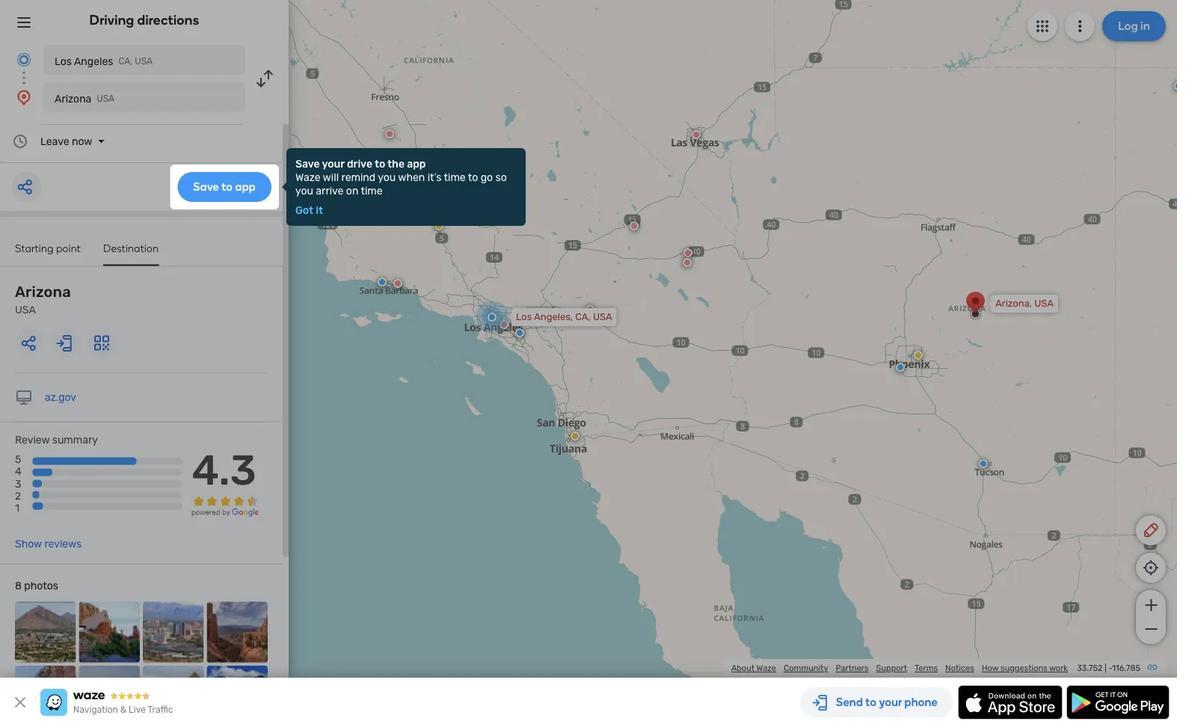 Task type: locate. For each thing, give the bounding box(es) containing it.
ca, right the "angeles"
[[119, 56, 133, 67]]

notices link
[[946, 663, 975, 673]]

1 vertical spatial arizona usa
[[15, 283, 71, 316]]

1 vertical spatial los
[[516, 311, 532, 323]]

los for angeles,
[[516, 311, 532, 323]]

los angeles ca, usa
[[55, 55, 153, 67]]

5
[[15, 453, 21, 466]]

ca, for angeles
[[119, 56, 133, 67]]

zoom out image
[[1142, 620, 1161, 638]]

arizona usa down the "angeles"
[[55, 92, 115, 105]]

arrive
[[316, 184, 344, 197]]

waze down save
[[295, 171, 321, 183]]

usa down starting point button
[[15, 304, 36, 316]]

go
[[481, 171, 493, 183]]

navigation & live traffic
[[73, 705, 173, 715]]

image 7 of arizona, [missing %{city} value] image
[[143, 666, 204, 727]]

app
[[407, 157, 426, 170]]

4
[[15, 465, 21, 478]]

1 vertical spatial you
[[295, 184, 313, 197]]

1 vertical spatial ca,
[[575, 311, 591, 323]]

1 horizontal spatial to
[[468, 171, 478, 183]]

arizona usa down starting point button
[[15, 283, 71, 316]]

starting point
[[15, 242, 81, 254]]

so
[[496, 171, 507, 183]]

time right it's
[[444, 171, 466, 183]]

los
[[55, 55, 72, 67], [516, 311, 532, 323]]

you up the got
[[295, 184, 313, 197]]

waze right about
[[757, 663, 776, 673]]

usa down driving directions
[[135, 56, 153, 67]]

point
[[56, 242, 81, 254]]

starting point button
[[15, 242, 81, 264]]

1 horizontal spatial you
[[378, 171, 396, 183]]

0 horizontal spatial los
[[55, 55, 72, 67]]

you
[[378, 171, 396, 183], [295, 184, 313, 197]]

work
[[1050, 663, 1068, 673]]

about
[[732, 663, 755, 673]]

0 horizontal spatial ca,
[[119, 56, 133, 67]]

0 vertical spatial ca,
[[119, 56, 133, 67]]

image 2 of arizona, [missing %{city} value] image
[[79, 602, 140, 663]]

1 horizontal spatial ca,
[[575, 311, 591, 323]]

arizona down starting point button
[[15, 283, 71, 301]]

image 4 of arizona, [missing %{city} value] image
[[207, 602, 268, 663]]

it
[[316, 204, 323, 216]]

to left the
[[375, 157, 385, 170]]

time down 'remind'
[[361, 184, 383, 197]]

time
[[444, 171, 466, 183], [361, 184, 383, 197]]

ca, inside los angeles ca, usa
[[119, 56, 133, 67]]

arizona,
[[996, 298, 1032, 309]]

community
[[784, 663, 828, 673]]

los left the "angeles"
[[55, 55, 72, 67]]

got it button
[[295, 204, 323, 216]]

review summary
[[15, 434, 98, 446]]

directions
[[137, 12, 199, 28]]

destination
[[103, 242, 159, 254]]

waze inside save your drive to the app waze will remind you when it's time to go so you arrive on time got it
[[295, 171, 321, 183]]

arizona, usa
[[996, 298, 1054, 309]]

0 vertical spatial arizona usa
[[55, 92, 115, 105]]

review
[[15, 434, 50, 446]]

0 vertical spatial to
[[375, 157, 385, 170]]

arizona
[[55, 92, 92, 105], [15, 283, 71, 301]]

ca, right angeles,
[[575, 311, 591, 323]]

ca,
[[119, 56, 133, 67], [575, 311, 591, 323]]

116.785
[[1113, 663, 1141, 673]]

angeles
[[74, 55, 113, 67]]

0 vertical spatial los
[[55, 55, 72, 67]]

about waze community partners support terms notices how suggestions work
[[732, 663, 1068, 673]]

support link
[[876, 663, 907, 673]]

0 vertical spatial waze
[[295, 171, 321, 183]]

about waze link
[[732, 663, 776, 673]]

4.3
[[192, 445, 256, 495]]

remind
[[341, 171, 376, 183]]

0 horizontal spatial to
[[375, 157, 385, 170]]

1 horizontal spatial los
[[516, 311, 532, 323]]

current location image
[[15, 51, 33, 69]]

1 horizontal spatial time
[[444, 171, 466, 183]]

usa right arizona,
[[1035, 298, 1054, 309]]

support
[[876, 663, 907, 673]]

1 vertical spatial waze
[[757, 663, 776, 673]]

got
[[295, 204, 313, 216]]

arizona down the "angeles"
[[55, 92, 92, 105]]

0 horizontal spatial time
[[361, 184, 383, 197]]

0 horizontal spatial waze
[[295, 171, 321, 183]]

|
[[1105, 663, 1107, 673]]

terms link
[[915, 663, 938, 673]]

8 photos
[[15, 580, 58, 592]]

1 horizontal spatial waze
[[757, 663, 776, 673]]

clock image
[[11, 132, 29, 150]]

arizona usa
[[55, 92, 115, 105], [15, 283, 71, 316]]

on
[[346, 184, 359, 197]]

to left "go"
[[468, 171, 478, 183]]

driving directions
[[89, 12, 199, 28]]

partners
[[836, 663, 869, 673]]

los left angeles,
[[516, 311, 532, 323]]

los for angeles
[[55, 55, 72, 67]]

how
[[982, 663, 999, 673]]

image 6 of arizona, [missing %{city} value] image
[[79, 666, 140, 727]]

image 5 of arizona, [missing %{city} value] image
[[15, 666, 76, 727]]

image 3 of arizona, [missing %{city} value] image
[[143, 602, 204, 663]]

leave now
[[40, 135, 92, 147]]

will
[[323, 171, 339, 183]]

when
[[398, 171, 425, 183]]

you down the
[[378, 171, 396, 183]]

your
[[322, 157, 345, 170]]

waze
[[295, 171, 321, 183], [757, 663, 776, 673]]

to
[[375, 157, 385, 170], [468, 171, 478, 183]]

az.gov
[[45, 391, 76, 404]]

usa
[[135, 56, 153, 67], [97, 94, 115, 104], [1035, 298, 1054, 309], [15, 304, 36, 316], [593, 311, 612, 323]]



Task type: describe. For each thing, give the bounding box(es) containing it.
suggestions
[[1001, 663, 1048, 673]]

the
[[388, 157, 405, 170]]

zoom in image
[[1142, 596, 1161, 614]]

community link
[[784, 663, 828, 673]]

az.gov link
[[45, 391, 76, 404]]

3
[[15, 477, 21, 490]]

photos
[[24, 580, 58, 592]]

terms
[[915, 663, 938, 673]]

1
[[15, 502, 19, 514]]

driving
[[89, 12, 134, 28]]

destination button
[[103, 242, 159, 266]]

starting
[[15, 242, 54, 254]]

navigation
[[73, 705, 118, 715]]

los angeles, ca, usa
[[516, 311, 612, 323]]

now
[[72, 135, 92, 147]]

usa down los angeles ca, usa
[[97, 94, 115, 104]]

save
[[295, 157, 320, 170]]

image 1 of arizona, [missing %{city} value] image
[[15, 602, 76, 663]]

leave
[[40, 135, 69, 147]]

0 vertical spatial time
[[444, 171, 466, 183]]

show reviews
[[15, 538, 82, 550]]

traffic
[[148, 705, 173, 715]]

angeles,
[[534, 311, 573, 323]]

33.752 | -116.785
[[1077, 663, 1141, 673]]

usa right angeles,
[[593, 311, 612, 323]]

-
[[1109, 663, 1113, 673]]

0 vertical spatial arizona
[[55, 92, 92, 105]]

how suggestions work link
[[982, 663, 1068, 673]]

it's
[[428, 171, 442, 183]]

live
[[129, 705, 146, 715]]

image 8 of arizona, [missing %{city} value] image
[[207, 666, 268, 727]]

summary
[[52, 434, 98, 446]]

partners link
[[836, 663, 869, 673]]

ca, for angeles,
[[575, 311, 591, 323]]

drive
[[347, 157, 373, 170]]

&
[[120, 705, 127, 715]]

usa inside los angeles ca, usa
[[135, 56, 153, 67]]

location image
[[15, 88, 33, 106]]

1 vertical spatial arizona
[[15, 283, 71, 301]]

33.752
[[1077, 663, 1103, 673]]

2
[[15, 490, 21, 502]]

reviews
[[44, 538, 82, 550]]

computer image
[[15, 389, 33, 407]]

0 horizontal spatial you
[[295, 184, 313, 197]]

notices
[[946, 663, 975, 673]]

1 vertical spatial to
[[468, 171, 478, 183]]

8
[[15, 580, 22, 592]]

show
[[15, 538, 42, 550]]

x image
[[11, 693, 29, 711]]

5 4 3 2 1
[[15, 453, 21, 514]]

0 vertical spatial you
[[378, 171, 396, 183]]

save your drive to the app waze will remind you when it's time to go so you arrive on time got it
[[295, 157, 507, 216]]

link image
[[1147, 661, 1159, 673]]

1 vertical spatial time
[[361, 184, 383, 197]]

pencil image
[[1142, 521, 1160, 539]]



Task type: vqa. For each thing, say whether or not it's contained in the screenshot.
"time"
yes



